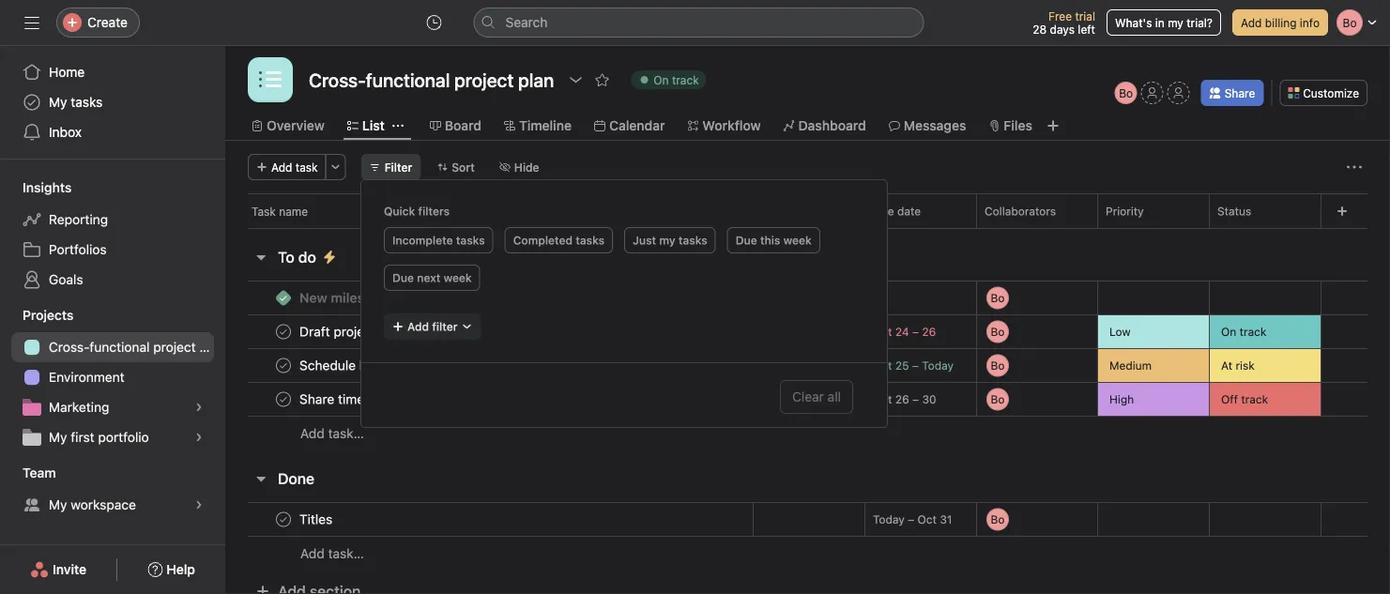 Task type: locate. For each thing, give the bounding box(es) containing it.
list
[[362, 118, 385, 133]]

task…
[[328, 426, 364, 441], [328, 546, 364, 561]]

Titles text field
[[296, 510, 338, 529]]

my right in at right top
[[1168, 16, 1184, 29]]

0 horizontal spatial on track
[[654, 73, 699, 86]]

add task… down titles text field
[[300, 546, 364, 561]]

1 vertical spatial bo
[[766, 359, 780, 372]]

add task… button inside header done tree grid
[[300, 544, 364, 564]]

2 add task… row from the top
[[225, 536, 1390, 571]]

track inside popup button
[[672, 73, 699, 86]]

on track up risk
[[1221, 325, 1267, 338]]

add for add billing info button
[[1241, 16, 1262, 29]]

0 vertical spatial completed image
[[272, 354, 295, 377]]

hide button
[[491, 154, 548, 180]]

2 add task… from the top
[[300, 546, 364, 561]]

0 vertical spatial add task… button
[[300, 423, 364, 444]]

due next week button
[[384, 265, 480, 291]]

tasks inside global element
[[71, 94, 103, 110]]

add
[[1241, 16, 1262, 29], [271, 161, 292, 174], [407, 320, 429, 333], [300, 426, 325, 441], [300, 546, 325, 561]]

messages link
[[889, 115, 966, 136]]

add task… button up done button
[[300, 423, 364, 444]]

create button
[[56, 8, 140, 38]]

0 vertical spatial on
[[654, 73, 669, 86]]

0 horizontal spatial today
[[873, 513, 905, 526]]

add down titles text field
[[300, 546, 325, 561]]

–
[[913, 325, 919, 338], [912, 359, 919, 372], [913, 393, 919, 406], [908, 513, 915, 526]]

incomplete
[[392, 234, 453, 247]]

my for my tasks
[[49, 94, 67, 110]]

1 task… from the top
[[328, 426, 364, 441]]

25
[[895, 359, 909, 372]]

1 vertical spatial on track
[[1221, 325, 1267, 338]]

1 vertical spatial track
[[1240, 325, 1267, 338]]

see details, my workspace image
[[193, 499, 205, 511]]

environment
[[49, 369, 125, 385]]

tasks
[[71, 94, 103, 110], [456, 234, 485, 247], [576, 234, 605, 247], [679, 234, 708, 247]]

2 my from the top
[[49, 430, 67, 445]]

0 vertical spatial track
[[672, 73, 699, 86]]

task… inside header done tree grid
[[328, 546, 364, 561]]

cell
[[753, 315, 866, 349]]

1 horizontal spatial more actions image
[[1347, 160, 1362, 175]]

1 vertical spatial week
[[444, 271, 472, 284]]

billing
[[1265, 16, 1297, 29]]

1 horizontal spatial on track
[[1221, 325, 1267, 338]]

row containing today
[[225, 501, 1390, 538]]

1 vertical spatial completed checkbox
[[272, 354, 295, 377]]

to
[[278, 248, 295, 266]]

row containing bo
[[225, 347, 1390, 384]]

add task
[[271, 161, 318, 174]]

completed image inside schedule kickoff meeting cell
[[272, 354, 295, 377]]

bo left bob
[[766, 359, 780, 372]]

tasks down "home"
[[71, 94, 103, 110]]

add task… button down titles text field
[[300, 544, 364, 564]]

completed checkbox for oct 25
[[272, 354, 295, 377]]

0 horizontal spatial due
[[392, 271, 414, 284]]

1 my from the top
[[49, 94, 67, 110]]

due this week button
[[727, 227, 820, 253]]

due date
[[873, 205, 921, 218]]

add inside header done tree grid
[[300, 546, 325, 561]]

completed checkbox down completed milestone icon
[[272, 321, 295, 343]]

3 completed image from the top
[[272, 508, 295, 531]]

done
[[278, 470, 315, 488]]

0 vertical spatial task…
[[328, 426, 364, 441]]

– for today
[[912, 359, 919, 372]]

completed
[[513, 234, 573, 247]]

tasks for incomplete tasks
[[456, 234, 485, 247]]

task
[[296, 161, 318, 174]]

26 right 24
[[922, 325, 936, 338]]

0 vertical spatial add task…
[[300, 426, 364, 441]]

3 my from the top
[[49, 497, 67, 513]]

add left 'billing'
[[1241, 16, 1262, 29]]

add task… button for 1st add task… row from the bottom
[[300, 544, 364, 564]]

– right 25
[[912, 359, 919, 372]]

hide
[[514, 161, 539, 174]]

2 completed image from the top
[[272, 388, 295, 411]]

completed checkbox for titles text field
[[272, 508, 295, 531]]

– left 30
[[913, 393, 919, 406]]

1 horizontal spatial my
[[1168, 16, 1184, 29]]

bo down "what's"
[[1119, 86, 1133, 100]]

week
[[784, 234, 812, 247], [444, 271, 472, 284]]

filter button
[[361, 154, 421, 180]]

calendar link
[[594, 115, 665, 136]]

tasks right incomplete
[[456, 234, 485, 247]]

completed checkbox inside titles cell
[[272, 508, 295, 531]]

goals
[[49, 272, 83, 287]]

task… inside header to do tree grid
[[328, 426, 364, 441]]

1 horizontal spatial week
[[784, 234, 812, 247]]

Completed milestone checkbox
[[276, 291, 291, 306]]

my for my first portfolio
[[49, 430, 67, 445]]

on up calendar
[[654, 73, 669, 86]]

team
[[23, 465, 56, 481]]

tasks inside "button"
[[456, 234, 485, 247]]

Completed checkbox
[[272, 388, 295, 411], [272, 508, 295, 531]]

oct for oct 26 – 30
[[873, 393, 892, 406]]

home
[[49, 64, 85, 80]]

1 vertical spatial completed checkbox
[[272, 508, 295, 531]]

risk
[[1236, 359, 1255, 372]]

1 vertical spatial my
[[659, 234, 676, 247]]

2 vertical spatial track
[[1241, 393, 1268, 406]]

incomplete tasks
[[392, 234, 485, 247]]

completed image
[[272, 354, 295, 377], [272, 388, 295, 411], [272, 508, 295, 531]]

my inside teams element
[[49, 497, 67, 513]]

oct
[[873, 325, 892, 338], [873, 359, 892, 372], [873, 393, 892, 406], [918, 513, 937, 526]]

more actions image
[[1347, 160, 1362, 175], [330, 161, 341, 173]]

1 horizontal spatial on
[[1221, 325, 1237, 338]]

2 completed checkbox from the top
[[272, 508, 295, 531]]

name
[[279, 205, 308, 218]]

due left the this
[[736, 234, 757, 247]]

oct left 25
[[873, 359, 892, 372]]

my down team
[[49, 497, 67, 513]]

Share timeline with teammates text field
[[296, 390, 491, 409]]

my
[[1168, 16, 1184, 29], [659, 234, 676, 247]]

1 vertical spatial 26
[[895, 393, 909, 406]]

1 add task… from the top
[[300, 426, 364, 441]]

1 vertical spatial today
[[873, 513, 905, 526]]

oct inside header done tree grid
[[918, 513, 937, 526]]

add inside header to do tree grid
[[300, 426, 325, 441]]

add field image
[[1337, 206, 1348, 217]]

header done tree grid
[[225, 501, 1390, 571]]

week right the this
[[784, 234, 812, 247]]

high
[[1110, 393, 1134, 406]]

tab actions image
[[392, 120, 404, 131]]

medium button
[[1098, 349, 1209, 382]]

tasks right completed
[[576, 234, 605, 247]]

1 horizontal spatial today
[[922, 359, 954, 372]]

hide sidebar image
[[24, 15, 39, 30]]

my left first
[[49, 430, 67, 445]]

search
[[506, 15, 548, 30]]

titles cell
[[225, 502, 754, 537]]

add task… button inside header to do tree grid
[[300, 423, 364, 444]]

on track up calendar
[[654, 73, 699, 86]]

track up risk
[[1240, 325, 1267, 338]]

– left 31
[[908, 513, 915, 526]]

0 horizontal spatial more actions image
[[330, 161, 341, 173]]

week right the next
[[444, 271, 472, 284]]

due for due next week
[[392, 271, 414, 284]]

0 vertical spatial completed checkbox
[[272, 388, 295, 411]]

today – oct 31
[[873, 513, 952, 526]]

share timeline with teammates cell
[[225, 382, 754, 417]]

off
[[1221, 393, 1238, 406]]

dashboard link
[[784, 115, 866, 136]]

0 vertical spatial week
[[784, 234, 812, 247]]

share
[[1225, 86, 1255, 100]]

1 vertical spatial add task…
[[300, 546, 364, 561]]

my up the "inbox"
[[49, 94, 67, 110]]

my
[[49, 94, 67, 110], [49, 430, 67, 445], [49, 497, 67, 513]]

add inside add billing info button
[[1241, 16, 1262, 29]]

timeline
[[519, 118, 572, 133]]

completed image inside titles cell
[[272, 508, 295, 531]]

sort button
[[428, 154, 483, 180]]

None text field
[[304, 63, 559, 97]]

add tab image
[[1046, 118, 1061, 133]]

oct left 24
[[873, 325, 892, 338]]

– for 30
[[913, 393, 919, 406]]

1 completed checkbox from the top
[[272, 388, 295, 411]]

quick filters
[[384, 205, 450, 218]]

2 add task… button from the top
[[300, 544, 364, 564]]

row
[[225, 193, 1390, 228], [248, 227, 1368, 229], [225, 279, 1390, 317], [225, 313, 1390, 351], [225, 347, 1390, 384], [225, 381, 1390, 418], [225, 501, 1390, 538]]

0 vertical spatial due
[[873, 205, 894, 218]]

1 vertical spatial add task… row
[[225, 536, 1390, 571]]

0 horizontal spatial on
[[654, 73, 669, 86]]

2 vertical spatial my
[[49, 497, 67, 513]]

26 left 30
[[895, 393, 909, 406]]

cross-functional project plan link
[[11, 332, 225, 362]]

today up 30
[[922, 359, 954, 372]]

due left the next
[[392, 271, 414, 284]]

0 vertical spatial my
[[49, 94, 67, 110]]

week for due this week
[[784, 234, 812, 247]]

completed milestone image
[[276, 291, 291, 306]]

bo
[[1119, 86, 1133, 100], [766, 359, 780, 372]]

timeline link
[[504, 115, 572, 136]]

on track
[[654, 73, 699, 86], [1221, 325, 1267, 338]]

1 completed image from the top
[[272, 354, 295, 377]]

due for due date
[[873, 205, 894, 218]]

completed image for today – oct 31
[[272, 508, 295, 531]]

New milestone text field
[[296, 289, 398, 307]]

completed checkbox inside share timeline with teammates cell
[[272, 388, 295, 411]]

left
[[1078, 23, 1096, 36]]

completed tasks button
[[505, 227, 613, 253]]

incomplete tasks button
[[384, 227, 494, 253]]

1 vertical spatial completed image
[[272, 388, 295, 411]]

1 horizontal spatial due
[[736, 234, 757, 247]]

invite
[[53, 562, 87, 577]]

0 vertical spatial bo
[[1119, 86, 1133, 100]]

0 horizontal spatial 26
[[895, 393, 909, 406]]

add task… up done button
[[300, 426, 364, 441]]

on up at on the bottom right of the page
[[1221, 325, 1237, 338]]

my first portfolio link
[[11, 422, 214, 453]]

clear all button
[[780, 380, 853, 414]]

bo inside header to do tree grid
[[766, 359, 780, 372]]

due left the date
[[873, 205, 894, 218]]

more actions image right task
[[330, 161, 341, 173]]

my tasks
[[49, 94, 103, 110]]

priority
[[1106, 205, 1144, 218]]

sort
[[452, 161, 475, 174]]

add task… inside header done tree grid
[[300, 546, 364, 561]]

first
[[71, 430, 94, 445]]

projects
[[23, 307, 74, 323]]

0 vertical spatial today
[[922, 359, 954, 372]]

1 vertical spatial add task… button
[[300, 544, 364, 564]]

completed checkbox inside the draft project brief cell
[[272, 321, 295, 343]]

Completed checkbox
[[272, 321, 295, 343], [272, 354, 295, 377]]

today
[[922, 359, 954, 372], [873, 513, 905, 526]]

2 task… from the top
[[328, 546, 364, 561]]

list link
[[347, 115, 385, 136]]

what's in my trial?
[[1115, 16, 1213, 29]]

track right off
[[1241, 393, 1268, 406]]

my right just
[[659, 234, 676, 247]]

add for add task… "button" in header to do tree grid
[[300, 426, 325, 441]]

completed checkbox down completed icon
[[272, 388, 295, 411]]

1 vertical spatial due
[[736, 234, 757, 247]]

due this week
[[736, 234, 812, 247]]

2 vertical spatial due
[[392, 271, 414, 284]]

completed checkbox left titles text field
[[272, 508, 295, 531]]

to do
[[278, 248, 316, 266]]

1 vertical spatial task…
[[328, 546, 364, 561]]

more actions image up add field icon on the right of page
[[1347, 160, 1362, 175]]

0 vertical spatial 26
[[922, 325, 936, 338]]

task… for add task… "button" in header to do tree grid
[[328, 426, 364, 441]]

due for due this week
[[736, 234, 757, 247]]

new milestone cell
[[225, 281, 754, 315]]

1 vertical spatial my
[[49, 430, 67, 445]]

2 completed checkbox from the top
[[272, 354, 295, 377]]

workflow link
[[688, 115, 761, 136]]

– inside header done tree grid
[[908, 513, 915, 526]]

off track
[[1221, 393, 1268, 406]]

0 vertical spatial completed checkbox
[[272, 321, 295, 343]]

track for on track dropdown button
[[1240, 325, 1267, 338]]

1 vertical spatial on
[[1221, 325, 1237, 338]]

1 add task… button from the top
[[300, 423, 364, 444]]

schedule kickoff meeting cell
[[225, 348, 754, 383]]

oct down oct 25 – today at the right of page
[[873, 393, 892, 406]]

oct 24 – 26
[[873, 325, 936, 338]]

medium
[[1110, 359, 1152, 372]]

my inside global element
[[49, 94, 67, 110]]

1 completed checkbox from the top
[[272, 321, 295, 343]]

completed checkbox inside schedule kickoff meeting cell
[[272, 354, 295, 377]]

completed checkbox down completed icon
[[272, 354, 295, 377]]

add task… row
[[225, 416, 1390, 451], [225, 536, 1390, 571]]

bo button
[[1115, 82, 1138, 104]]

track down search button
[[672, 73, 699, 86]]

today left 31
[[873, 513, 905, 526]]

1 horizontal spatial bo
[[1119, 86, 1133, 100]]

oct left 31
[[918, 513, 937, 526]]

today inside header done tree grid
[[873, 513, 905, 526]]

today inside header to do tree grid
[[922, 359, 954, 372]]

my workspace link
[[11, 490, 214, 520]]

at risk button
[[1210, 349, 1321, 382]]

0 vertical spatial add task… row
[[225, 416, 1390, 451]]

track for the off track dropdown button
[[1241, 393, 1268, 406]]

2 vertical spatial completed image
[[272, 508, 295, 531]]

0 horizontal spatial week
[[444, 271, 472, 284]]

overview link
[[252, 115, 325, 136]]

add left task
[[271, 161, 292, 174]]

0 horizontal spatial bo
[[766, 359, 780, 372]]

add up done button
[[300, 426, 325, 441]]

0 vertical spatial on track
[[654, 73, 699, 86]]

add left filter
[[407, 320, 429, 333]]

due
[[873, 205, 894, 218], [736, 234, 757, 247], [392, 271, 414, 284]]

low button
[[1098, 315, 1209, 348]]

my inside projects element
[[49, 430, 67, 445]]

task… down share timeline with teammates text box
[[328, 426, 364, 441]]

2 horizontal spatial due
[[873, 205, 894, 218]]

oct 25 – today
[[873, 359, 954, 372]]

project
[[153, 339, 196, 355]]

– right 24
[[913, 325, 919, 338]]

task… down titles text field
[[328, 546, 364, 561]]

clear
[[792, 389, 824, 405]]



Task type: describe. For each thing, give the bounding box(es) containing it.
to do button
[[278, 240, 316, 274]]

completed checkbox for oct 24
[[272, 321, 295, 343]]

share button
[[1201, 80, 1264, 106]]

oct for oct 24 – 26
[[873, 325, 892, 338]]

workspace
[[71, 497, 136, 513]]

add task… button for 2nd add task… row from the bottom of the page
[[300, 423, 364, 444]]

0 horizontal spatial my
[[659, 234, 676, 247]]

0 vertical spatial my
[[1168, 16, 1184, 29]]

on inside popup button
[[654, 73, 669, 86]]

oct 26 – 30
[[873, 393, 937, 406]]

on track button
[[623, 67, 715, 93]]

add task… inside header to do tree grid
[[300, 426, 364, 441]]

inbox
[[49, 124, 82, 140]]

info
[[1300, 16, 1320, 29]]

insights button
[[0, 178, 72, 197]]

row containing oct 26
[[225, 381, 1390, 418]]

task name
[[252, 205, 308, 218]]

search list box
[[474, 8, 924, 38]]

portfolio
[[98, 430, 149, 445]]

1 add task… row from the top
[[225, 416, 1390, 451]]

files link
[[989, 115, 1033, 136]]

on track inside popup button
[[654, 73, 699, 86]]

free trial 28 days left
[[1033, 9, 1096, 36]]

collaborators
[[985, 205, 1056, 218]]

tasks right just
[[679, 234, 708, 247]]

completed image for oct 25 – today
[[272, 354, 295, 377]]

reporting link
[[11, 205, 214, 235]]

task
[[252, 205, 276, 218]]

teams element
[[0, 456, 225, 524]]

history image
[[427, 15, 442, 30]]

28
[[1033, 23, 1047, 36]]

environment link
[[11, 362, 214, 392]]

show options image
[[568, 72, 583, 87]]

at risk
[[1221, 359, 1255, 372]]

cross-
[[49, 339, 90, 355]]

messages
[[904, 118, 966, 133]]

days
[[1050, 23, 1075, 36]]

add to starred image
[[595, 72, 610, 87]]

cross-functional project plan
[[49, 339, 225, 355]]

my for my workspace
[[49, 497, 67, 513]]

trial
[[1075, 9, 1096, 23]]

row containing oct 24
[[225, 313, 1390, 351]]

dashboard
[[799, 118, 866, 133]]

this
[[760, 234, 781, 247]]

what's in my trial? button
[[1107, 9, 1221, 36]]

see details, my first portfolio image
[[193, 432, 205, 443]]

Schedule kickoff meeting text field
[[296, 356, 459, 375]]

customize
[[1303, 86, 1359, 100]]

at
[[1221, 359, 1233, 372]]

marketing
[[49, 399, 109, 415]]

collapse task list for this section image
[[253, 250, 269, 265]]

date
[[897, 205, 921, 218]]

just my tasks button
[[624, 227, 716, 253]]

my tasks link
[[11, 87, 214, 117]]

global element
[[0, 46, 225, 159]]

what's
[[1115, 16, 1152, 29]]

clear all
[[792, 389, 841, 405]]

inbox link
[[11, 117, 214, 147]]

Draft project brief text field
[[296, 322, 413, 341]]

insights element
[[0, 171, 225, 299]]

filters
[[418, 205, 450, 218]]

files
[[1004, 118, 1033, 133]]

board link
[[430, 115, 482, 136]]

home link
[[11, 57, 214, 87]]

functional
[[90, 339, 150, 355]]

on inside dropdown button
[[1221, 325, 1237, 338]]

week for due next week
[[444, 271, 472, 284]]

completed image inside share timeline with teammates cell
[[272, 388, 295, 411]]

bo inside button
[[1119, 86, 1133, 100]]

tasks for completed tasks
[[576, 234, 605, 247]]

on track button
[[1210, 315, 1321, 348]]

status
[[1218, 205, 1252, 218]]

header to do tree grid
[[225, 279, 1390, 451]]

do
[[298, 248, 316, 266]]

projects element
[[0, 299, 225, 456]]

draft project brief cell
[[225, 315, 754, 349]]

rules for to do image
[[322, 250, 337, 265]]

completed image
[[272, 321, 295, 343]]

marketing link
[[11, 392, 214, 422]]

add a task to this section image
[[352, 250, 367, 265]]

projects button
[[0, 306, 74, 325]]

oct for oct 25 – today
[[873, 359, 892, 372]]

collapse task list for this section image
[[253, 471, 269, 486]]

free
[[1049, 9, 1072, 23]]

high button
[[1098, 383, 1209, 416]]

low
[[1110, 325, 1131, 338]]

see details, marketing image
[[193, 402, 205, 413]]

trial?
[[1187, 16, 1213, 29]]

just
[[633, 234, 656, 247]]

tasks for my tasks
[[71, 94, 103, 110]]

help button
[[135, 553, 207, 587]]

31
[[940, 513, 952, 526]]

on track inside dropdown button
[[1221, 325, 1267, 338]]

add filter
[[407, 320, 458, 333]]

reporting
[[49, 212, 108, 227]]

24
[[895, 325, 909, 338]]

task… for add task… "button" within the header done tree grid
[[328, 546, 364, 561]]

row containing task name
[[225, 193, 1390, 228]]

board
[[445, 118, 482, 133]]

list image
[[259, 69, 282, 91]]

in
[[1156, 16, 1165, 29]]

add for add task… "button" within the header done tree grid
[[300, 546, 325, 561]]

add inside add filter popup button
[[407, 320, 429, 333]]

add filter button
[[384, 314, 481, 340]]

add inside button
[[271, 161, 292, 174]]

1 horizontal spatial 26
[[922, 325, 936, 338]]

calendar
[[609, 118, 665, 133]]

next
[[417, 271, 441, 284]]

insights
[[23, 180, 72, 195]]

due next week
[[392, 271, 472, 284]]

completed checkbox for share timeline with teammates text box
[[272, 388, 295, 411]]

30
[[922, 393, 937, 406]]

goals link
[[11, 265, 214, 295]]

– for 26
[[913, 325, 919, 338]]



Task type: vqa. For each thing, say whether or not it's contained in the screenshot.
"My workspace"
yes



